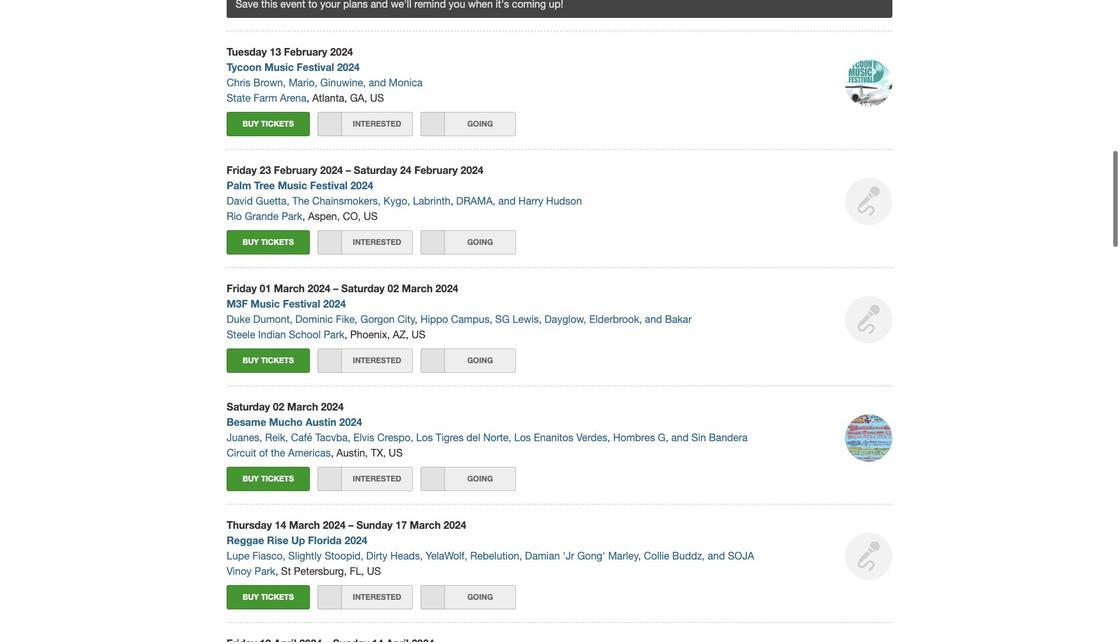 Task type: describe. For each thing, give the bounding box(es) containing it.
the
[[271, 448, 285, 459]]

tuesday 13 february 2024
[[227, 46, 353, 58]]

juanes,
[[227, 432, 262, 444]]

1 horizontal spatial 02
[[388, 283, 399, 295]]

thursday
[[227, 520, 272, 532]]

, inside palm tree music festival 2024 david guetta, the chainsmokers, kygo, labrinth, drama, and harry hudson rio grande park , aspen, co, us
[[302, 211, 305, 222]]

the
[[292, 196, 309, 207]]

march up the city,
[[402, 283, 433, 295]]

2 los from the left
[[514, 432, 531, 444]]

enanitos
[[534, 432, 574, 444]]

dirty
[[366, 551, 388, 562]]

tickets for m3f
[[261, 356, 294, 366]]

february right 24
[[414, 164, 458, 176]]

tickets for reggae
[[261, 593, 294, 603]]

reggae rise up florida 2024 lupe fiasco, slightly stoopid, dirty heads, yelawolf, rebelution, damian 'jr gong' marley, collie buddz, and soja vinoy park , st petersburg, fl, us
[[227, 535, 754, 578]]

guetta,
[[256, 196, 290, 207]]

buy for m3f
[[243, 356, 259, 366]]

vinoy
[[227, 566, 252, 578]]

florida
[[308, 535, 342, 547]]

14
[[275, 520, 286, 532]]

elderbrook,
[[589, 314, 642, 325]]

brown,
[[253, 77, 286, 89]]

americas
[[288, 448, 331, 459]]

friday 01 march 2024 – saturday 02 march 2024
[[227, 283, 458, 295]]

tacvba,
[[315, 432, 351, 444]]

, inside reggae rise up florida 2024 lupe fiasco, slightly stoopid, dirty heads, yelawolf, rebelution, damian 'jr gong' marley, collie buddz, and soja vinoy park , st petersburg, fl, us
[[275, 566, 278, 578]]

going button for besame mucho austin 2024
[[421, 468, 516, 492]]

circuit
[[227, 448, 256, 459]]

rebelution,
[[470, 551, 522, 562]]

chris
[[227, 77, 251, 89]]

m3f music festival 2024 duke dumont, dominic fike, gorgon city, hippo campus, sg lewis, dayglow, elderbrook, and bakar steele indian school park , phoenix, az, us
[[227, 298, 692, 341]]

grande
[[245, 211, 279, 222]]

march for saturday 02 march 2024
[[287, 401, 318, 413]]

tx,
[[371, 448, 386, 459]]

gong'
[[577, 551, 605, 562]]

february for 23
[[274, 164, 317, 176]]

tickets for besame
[[261, 475, 294, 484]]

1 vertical spatial 02
[[273, 401, 284, 413]]

city,
[[398, 314, 418, 325]]

tycoon music festival 2024 image
[[845, 60, 893, 107]]

park inside palm tree music festival 2024 david guetta, the chainsmokers, kygo, labrinth, drama, and harry hudson rio grande park , aspen, co, us
[[282, 211, 302, 222]]

going for palm tree music festival 2024
[[467, 238, 493, 247]]

stoopid,
[[325, 551, 364, 562]]

and inside "besame mucho austin 2024 juanes, reik, café tacvba, elvis crespo, los tigres del norte, los enanitos verdes, hombres g, and sin bandera circuit of the americas , austin, tx, us"
[[672, 432, 689, 444]]

2024 inside reggae rise up florida 2024 lupe fiasco, slightly stoopid, dirty heads, yelawolf, rebelution, damian 'jr gong' marley, collie buddz, and soja vinoy park , st petersburg, fl, us
[[345, 535, 367, 547]]

interested button for palm tree music festival 2024
[[318, 231, 413, 255]]

dominic
[[295, 314, 333, 325]]

besame mucho austin 2024 juanes, reik, café tacvba, elvis crespo, los tigres del norte, los enanitos verdes, hombres g, and sin bandera circuit of the americas , austin, tx, us
[[227, 416, 748, 459]]

saturday for 24
[[354, 164, 397, 176]]

bakar
[[665, 314, 692, 325]]

besame
[[227, 416, 266, 429]]

lewis,
[[513, 314, 542, 325]]

m3f
[[227, 298, 248, 310]]

reggae
[[227, 535, 264, 547]]

of
[[259, 448, 268, 459]]

going for besame mucho austin 2024
[[467, 475, 493, 484]]

hippo
[[421, 314, 448, 325]]

and inside reggae rise up florida 2024 lupe fiasco, slightly stoopid, dirty heads, yelawolf, rebelution, damian 'jr gong' marley, collie buddz, and soja vinoy park , st petersburg, fl, us
[[708, 551, 725, 562]]

david
[[227, 196, 253, 207]]

fl,
[[350, 566, 364, 578]]

interested for tycoon music festival 2024
[[353, 119, 401, 129]]

24
[[400, 164, 412, 176]]

monica
[[389, 77, 423, 89]]

fiasco,
[[253, 551, 286, 562]]

az,
[[393, 329, 409, 341]]

music for m3f
[[251, 298, 280, 310]]

17
[[396, 520, 407, 532]]

g,
[[658, 432, 669, 444]]

'jr
[[563, 551, 575, 562]]

palm tree music festival 2024 image
[[845, 178, 893, 226]]

buy for tycoon
[[243, 119, 259, 129]]

friday for friday 01 march 2024 – saturday 02 march 2024
[[227, 283, 257, 295]]

– for 17
[[349, 520, 354, 532]]

steele
[[227, 329, 255, 341]]

collie
[[644, 551, 670, 562]]

buy tickets for reggae
[[243, 593, 294, 603]]

slightly
[[288, 551, 322, 562]]

sin
[[692, 432, 706, 444]]

co,
[[343, 211, 361, 222]]

chainsmokers,
[[312, 196, 381, 207]]

fike,
[[336, 314, 358, 325]]

, inside tycoon music festival 2024 chris brown, mario, ginuwine, and monica state farm arena , atlanta, ga, us
[[307, 92, 309, 104]]

buy tickets for besame
[[243, 475, 294, 484]]

harry
[[519, 196, 543, 207]]

interested for palm tree music festival 2024
[[353, 238, 401, 247]]

01
[[260, 283, 271, 295]]

rio
[[227, 211, 242, 222]]

steele indian school park link
[[227, 329, 345, 341]]

tuesday
[[227, 46, 267, 58]]

going button for tycoon music festival 2024
[[421, 112, 516, 137]]

hombres
[[613, 432, 655, 444]]

reik,
[[265, 432, 288, 444]]

going for tycoon music festival 2024
[[467, 119, 493, 129]]

mario,
[[289, 77, 318, 89]]

going button for m3f music festival 2024
[[421, 349, 516, 374]]

tickets for tycoon
[[261, 119, 294, 129]]

saturday for 02
[[341, 283, 385, 295]]

interested button for reggae rise up florida 2024
[[318, 586, 413, 610]]

hudson
[[546, 196, 582, 207]]

farm
[[254, 92, 277, 104]]

duke
[[227, 314, 250, 325]]

atlanta,
[[312, 92, 347, 104]]

festival inside palm tree music festival 2024 david guetta, the chainsmokers, kygo, labrinth, drama, and harry hudson rio grande park , aspen, co, us
[[310, 179, 348, 192]]

friday for friday 23 february 2024 – saturday 24 february 2024
[[227, 164, 257, 176]]

indian
[[258, 329, 286, 341]]

sg
[[495, 314, 510, 325]]

norte,
[[483, 432, 512, 444]]

interested for reggae rise up florida 2024
[[353, 593, 401, 603]]

marley,
[[608, 551, 641, 562]]



Task type: locate. For each thing, give the bounding box(es) containing it.
3 interested from the top
[[353, 356, 401, 366]]

0 vertical spatial music
[[264, 61, 294, 73]]

february
[[284, 46, 327, 58], [274, 164, 317, 176], [414, 164, 458, 176]]

and right "g,"
[[672, 432, 689, 444]]

m3f music festival 2024 image
[[845, 297, 893, 344]]

0 vertical spatial friday
[[227, 164, 257, 176]]

interested for m3f music festival 2024
[[353, 356, 401, 366]]

music inside tycoon music festival 2024 chris brown, mario, ginuwine, and monica state farm arena , atlanta, ga, us
[[264, 61, 294, 73]]

2 friday from the top
[[227, 283, 257, 295]]

2024 inside tycoon music festival 2024 chris brown, mario, ginuwine, and monica state farm arena , atlanta, ga, us
[[337, 61, 360, 73]]

drama,
[[456, 196, 496, 207]]

buy down grande on the left of the page
[[243, 238, 259, 247]]

ginuwine,
[[320, 77, 366, 89]]

rise
[[267, 535, 289, 547]]

buy for reggae
[[243, 593, 259, 603]]

austin
[[306, 416, 337, 429]]

0 vertical spatial park
[[282, 211, 302, 222]]

crespo,
[[377, 432, 413, 444]]

state farm arena link
[[227, 92, 307, 104]]

02 up 'mucho'
[[273, 401, 284, 413]]

going button
[[421, 112, 516, 137], [421, 231, 516, 255], [421, 349, 516, 374], [421, 468, 516, 492], [421, 586, 516, 610]]

, down the tacvba,
[[331, 448, 334, 459]]

4 going button from the top
[[421, 468, 516, 492]]

02
[[388, 283, 399, 295], [273, 401, 284, 413]]

0 horizontal spatial los
[[416, 432, 433, 444]]

us right co,
[[364, 211, 378, 222]]

1 vertical spatial park
[[324, 329, 345, 341]]

friday
[[227, 164, 257, 176], [227, 283, 257, 295]]

reggae rise up florida 2024 image
[[845, 534, 893, 581]]

interested button
[[318, 112, 413, 137], [318, 231, 413, 255], [318, 349, 413, 374], [318, 468, 413, 492], [318, 586, 413, 610]]

, down mario,
[[307, 92, 309, 104]]

buy tickets down rio grande park 'link'
[[243, 238, 294, 247]]

buy down vinoy park "link"
[[243, 593, 259, 603]]

and left harry
[[498, 196, 516, 207]]

soja
[[728, 551, 754, 562]]

3 buy from the top
[[243, 356, 259, 366]]

music for tycoon
[[264, 61, 294, 73]]

interested for besame mucho austin 2024
[[353, 475, 401, 484]]

buddz,
[[672, 551, 705, 562]]

– for 02
[[333, 283, 338, 295]]

buy for palm
[[243, 238, 259, 247]]

3 going from the top
[[467, 356, 493, 366]]

tree
[[254, 179, 275, 192]]

us inside tycoon music festival 2024 chris brown, mario, ginuwine, and monica state farm arena , atlanta, ga, us
[[370, 92, 384, 104]]

lupe
[[227, 551, 250, 562]]

tickets down indian
[[261, 356, 294, 366]]

campus,
[[451, 314, 493, 325]]

3 interested button from the top
[[318, 349, 413, 374]]

us right ga,
[[370, 92, 384, 104]]

us down the crespo,
[[389, 448, 403, 459]]

mucho
[[269, 416, 303, 429]]

0 horizontal spatial park
[[255, 566, 275, 578]]

4 buy from the top
[[243, 475, 259, 484]]

2 interested button from the top
[[318, 231, 413, 255]]

friday up palm
[[227, 164, 257, 176]]

tigres
[[436, 432, 464, 444]]

going for reggae rise up florida 2024
[[467, 593, 493, 603]]

1 going from the top
[[467, 119, 493, 129]]

heads,
[[390, 551, 423, 562]]

1 interested button from the top
[[318, 112, 413, 137]]

los
[[416, 432, 433, 444], [514, 432, 531, 444]]

, down the
[[302, 211, 305, 222]]

february right 13
[[284, 46, 327, 58]]

buy tickets for palm
[[243, 238, 294, 247]]

festival for tycoon music festival 2024
[[297, 61, 334, 73]]

tickets for palm
[[261, 238, 294, 247]]

3 going button from the top
[[421, 349, 516, 374]]

buy for besame
[[243, 475, 259, 484]]

tickets down "the" on the bottom
[[261, 475, 294, 484]]

02 up the city,
[[388, 283, 399, 295]]

1 vertical spatial saturday
[[341, 283, 385, 295]]

sunday
[[357, 520, 393, 532]]

interested button down the fl,
[[318, 586, 413, 610]]

yelawolf,
[[426, 551, 467, 562]]

ga,
[[350, 92, 367, 104]]

saturday up gorgon
[[341, 283, 385, 295]]

2 buy tickets from the top
[[243, 238, 294, 247]]

2 vertical spatial park
[[255, 566, 275, 578]]

5 interested button from the top
[[318, 586, 413, 610]]

1 vertical spatial music
[[278, 179, 307, 192]]

festival up chainsmokers,
[[310, 179, 348, 192]]

0 vertical spatial 02
[[388, 283, 399, 295]]

interested down the phoenix, at the bottom
[[353, 356, 401, 366]]

2 interested from the top
[[353, 238, 401, 247]]

1 interested from the top
[[353, 119, 401, 129]]

2 horizontal spatial park
[[324, 329, 345, 341]]

los right norte,
[[514, 432, 531, 444]]

going
[[467, 119, 493, 129], [467, 238, 493, 247], [467, 356, 493, 366], [467, 475, 493, 484], [467, 593, 493, 603]]

march up 'mucho'
[[287, 401, 318, 413]]

buy tickets down state farm arena link
[[243, 119, 294, 129]]

interested down co,
[[353, 238, 401, 247]]

saturday 02 march 2024
[[227, 401, 344, 413]]

festival up the dominic
[[283, 298, 320, 310]]

interested button down the phoenix, at the bottom
[[318, 349, 413, 374]]

february for 13
[[284, 46, 327, 58]]

5 going from the top
[[467, 593, 493, 603]]

4 going from the top
[[467, 475, 493, 484]]

friday up m3f at the left
[[227, 283, 257, 295]]

interested down the fl,
[[353, 593, 401, 603]]

2024 inside m3f music festival 2024 duke dumont, dominic fike, gorgon city, hippo campus, sg lewis, dayglow, elderbrook, and bakar steele indian school park , phoenix, az, us
[[323, 298, 346, 310]]

school
[[289, 329, 321, 341]]

going for m3f music festival 2024
[[467, 356, 493, 366]]

march
[[274, 283, 305, 295], [402, 283, 433, 295], [287, 401, 318, 413], [289, 520, 320, 532], [410, 520, 441, 532]]

besame mucho austin 2024 image
[[845, 415, 893, 463]]

park inside m3f music festival 2024 duke dumont, dominic fike, gorgon city, hippo campus, sg lewis, dayglow, elderbrook, and bakar steele indian school park , phoenix, az, us
[[324, 329, 345, 341]]

february right 23
[[274, 164, 317, 176]]

kygo,
[[384, 196, 410, 207]]

interested button for m3f music festival 2024
[[318, 349, 413, 374]]

and inside m3f music festival 2024 duke dumont, dominic fike, gorgon city, hippo campus, sg lewis, dayglow, elderbrook, and bakar steele indian school park , phoenix, az, us
[[645, 314, 662, 325]]

3 tickets from the top
[[261, 356, 294, 366]]

march right 01
[[274, 283, 305, 295]]

interested
[[353, 119, 401, 129], [353, 238, 401, 247], [353, 356, 401, 366], [353, 475, 401, 484], [353, 593, 401, 603]]

going button for palm tree music festival 2024
[[421, 231, 516, 255]]

1 tickets from the top
[[261, 119, 294, 129]]

tickets down state farm arena link
[[261, 119, 294, 129]]

going button for reggae rise up florida 2024
[[421, 586, 516, 610]]

and inside tycoon music festival 2024 chris brown, mario, ginuwine, and monica state farm arena , atlanta, ga, us
[[369, 77, 386, 89]]

and left monica
[[369, 77, 386, 89]]

us inside reggae rise up florida 2024 lupe fiasco, slightly stoopid, dirty heads, yelawolf, rebelution, damian 'jr gong' marley, collie buddz, and soja vinoy park , st petersburg, fl, us
[[367, 566, 381, 578]]

music up the
[[278, 179, 307, 192]]

2 vertical spatial –
[[349, 520, 354, 532]]

2024
[[330, 46, 353, 58], [337, 61, 360, 73], [320, 164, 343, 176], [461, 164, 484, 176], [351, 179, 373, 192], [308, 283, 331, 295], [436, 283, 458, 295], [323, 298, 346, 310], [321, 401, 344, 413], [339, 416, 362, 429], [323, 520, 346, 532], [444, 520, 466, 532], [345, 535, 367, 547]]

march up up
[[289, 520, 320, 532]]

tycoon
[[227, 61, 262, 73]]

– for 24
[[346, 164, 351, 176]]

3 buy tickets from the top
[[243, 356, 294, 366]]

2 tickets from the top
[[261, 238, 294, 247]]

march right 17
[[410, 520, 441, 532]]

, left "st"
[[275, 566, 278, 578]]

2024 inside "besame mucho austin 2024 juanes, reik, café tacvba, elvis crespo, los tigres del norte, los enanitos verdes, hombres g, and sin bandera circuit of the americas , austin, tx, us"
[[339, 416, 362, 429]]

0 vertical spatial –
[[346, 164, 351, 176]]

and left "bakar"
[[645, 314, 662, 325]]

festival up mario,
[[297, 61, 334, 73]]

festival for m3f music festival 2024
[[283, 298, 320, 310]]

buy down state
[[243, 119, 259, 129]]

1 vertical spatial friday
[[227, 283, 257, 295]]

up
[[291, 535, 305, 547]]

festival
[[297, 61, 334, 73], [310, 179, 348, 192], [283, 298, 320, 310]]

damian
[[525, 551, 560, 562]]

park inside reggae rise up florida 2024 lupe fiasco, slightly stoopid, dirty heads, yelawolf, rebelution, damian 'jr gong' marley, collie buddz, and soja vinoy park , st petersburg, fl, us
[[255, 566, 275, 578]]

petersburg,
[[294, 566, 347, 578]]

music inside m3f music festival 2024 duke dumont, dominic fike, gorgon city, hippo campus, sg lewis, dayglow, elderbrook, and bakar steele indian school park , phoenix, az, us
[[251, 298, 280, 310]]

buy tickets down vinoy park "link"
[[243, 593, 294, 603]]

interested button for tycoon music festival 2024
[[318, 112, 413, 137]]

friday 23 february 2024 – saturday 24 february 2024
[[227, 164, 484, 176]]

tickets
[[261, 119, 294, 129], [261, 238, 294, 247], [261, 356, 294, 366], [261, 475, 294, 484], [261, 593, 294, 603]]

interested button down co,
[[318, 231, 413, 255]]

buy tickets for tycoon
[[243, 119, 294, 129]]

dayglow,
[[545, 314, 587, 325]]

march for thursday 14 march 2024 – sunday 17 march 2024
[[289, 520, 320, 532]]

tycoon music festival 2024 chris brown, mario, ginuwine, and monica state farm arena , atlanta, ga, us
[[227, 61, 423, 104]]

1 vertical spatial –
[[333, 283, 338, 295]]

tickets down "st"
[[261, 593, 294, 603]]

austin,
[[337, 448, 368, 459]]

1 buy from the top
[[243, 119, 259, 129]]

interested down the tx,
[[353, 475, 401, 484]]

labrinth,
[[413, 196, 454, 207]]

park down fiasco,
[[255, 566, 275, 578]]

us inside palm tree music festival 2024 david guetta, the chainsmokers, kygo, labrinth, drama, and harry hudson rio grande park , aspen, co, us
[[364, 211, 378, 222]]

4 tickets from the top
[[261, 475, 294, 484]]

arena
[[280, 92, 307, 104]]

st
[[281, 566, 291, 578]]

0 vertical spatial festival
[[297, 61, 334, 73]]

– left sunday
[[349, 520, 354, 532]]

buy tickets down indian
[[243, 356, 294, 366]]

interested button for besame mucho austin 2024
[[318, 468, 413, 492]]

buy down circuit
[[243, 475, 259, 484]]

palm
[[227, 179, 251, 192]]

, inside "besame mucho austin 2024 juanes, reik, café tacvba, elvis crespo, los tigres del norte, los enanitos verdes, hombres g, and sin bandera circuit of the americas , austin, tx, us"
[[331, 448, 334, 459]]

1 buy tickets from the top
[[243, 119, 294, 129]]

rio grande park link
[[227, 211, 302, 222]]

del
[[467, 432, 480, 444]]

verdes,
[[576, 432, 610, 444]]

2 going from the top
[[467, 238, 493, 247]]

los left tigres
[[416, 432, 433, 444]]

4 interested button from the top
[[318, 468, 413, 492]]

park down the
[[282, 211, 302, 222]]

5 buy from the top
[[243, 593, 259, 603]]

vinoy park link
[[227, 566, 275, 578]]

saturday left 24
[[354, 164, 397, 176]]

0 vertical spatial saturday
[[354, 164, 397, 176]]

23
[[260, 164, 271, 176]]

buy tickets down of
[[243, 475, 294, 484]]

5 interested from the top
[[353, 593, 401, 603]]

café
[[291, 432, 312, 444]]

interested button down austin,
[[318, 468, 413, 492]]

– up chainsmokers,
[[346, 164, 351, 176]]

gorgon
[[361, 314, 395, 325]]

us down dirty
[[367, 566, 381, 578]]

2 buy from the top
[[243, 238, 259, 247]]

palm tree music festival 2024 david guetta, the chainsmokers, kygo, labrinth, drama, and harry hudson rio grande park , aspen, co, us
[[227, 179, 582, 222]]

1 vertical spatial festival
[[310, 179, 348, 192]]

13
[[270, 46, 281, 58]]

festival inside m3f music festival 2024 duke dumont, dominic fike, gorgon city, hippo campus, sg lewis, dayglow, elderbrook, and bakar steele indian school park , phoenix, az, us
[[283, 298, 320, 310]]

2 going button from the top
[[421, 231, 516, 255]]

state
[[227, 92, 251, 104]]

2 vertical spatial saturday
[[227, 401, 270, 413]]

5 going button from the top
[[421, 586, 516, 610]]

festival inside tycoon music festival 2024 chris brown, mario, ginuwine, and monica state farm arena , atlanta, ga, us
[[297, 61, 334, 73]]

0 horizontal spatial 02
[[273, 401, 284, 413]]

us
[[370, 92, 384, 104], [364, 211, 378, 222], [412, 329, 426, 341], [389, 448, 403, 459], [367, 566, 381, 578]]

2024 inside palm tree music festival 2024 david guetta, the chainsmokers, kygo, labrinth, drama, and harry hudson rio grande park , aspen, co, us
[[351, 179, 373, 192]]

1 going button from the top
[[421, 112, 516, 137]]

buy tickets for m3f
[[243, 356, 294, 366]]

music down 01
[[251, 298, 280, 310]]

music down 13
[[264, 61, 294, 73]]

, inside m3f music festival 2024 duke dumont, dominic fike, gorgon city, hippo campus, sg lewis, dayglow, elderbrook, and bakar steele indian school park , phoenix, az, us
[[345, 329, 347, 341]]

saturday up besame
[[227, 401, 270, 413]]

2 vertical spatial music
[[251, 298, 280, 310]]

1 friday from the top
[[227, 164, 257, 176]]

tickets down rio grande park 'link'
[[261, 238, 294, 247]]

1 horizontal spatial park
[[282, 211, 302, 222]]

– up fike,
[[333, 283, 338, 295]]

5 buy tickets from the top
[[243, 593, 294, 603]]

music
[[264, 61, 294, 73], [278, 179, 307, 192], [251, 298, 280, 310]]

music inside palm tree music festival 2024 david guetta, the chainsmokers, kygo, labrinth, drama, and harry hudson rio grande park , aspen, co, us
[[278, 179, 307, 192]]

us inside "besame mucho austin 2024 juanes, reik, café tacvba, elvis crespo, los tigres del norte, los enanitos verdes, hombres g, and sin bandera circuit of the americas , austin, tx, us"
[[389, 448, 403, 459]]

interested down ga,
[[353, 119, 401, 129]]

saturday
[[354, 164, 397, 176], [341, 283, 385, 295], [227, 401, 270, 413]]

buy down steele
[[243, 356, 259, 366]]

2 vertical spatial festival
[[283, 298, 320, 310]]

us right az,
[[412, 329, 426, 341]]

, down fike,
[[345, 329, 347, 341]]

park
[[282, 211, 302, 222], [324, 329, 345, 341], [255, 566, 275, 578]]

1 horizontal spatial los
[[514, 432, 531, 444]]

march for friday 01 march 2024 – saturday 02 march 2024
[[274, 283, 305, 295]]

us inside m3f music festival 2024 duke dumont, dominic fike, gorgon city, hippo campus, sg lewis, dayglow, elderbrook, and bakar steele indian school park , phoenix, az, us
[[412, 329, 426, 341]]

4 buy tickets from the top
[[243, 475, 294, 484]]

circuit of the americas link
[[227, 448, 331, 459]]

park down fike,
[[324, 329, 345, 341]]

5 tickets from the top
[[261, 593, 294, 603]]

4 interested from the top
[[353, 475, 401, 484]]

1 los from the left
[[416, 432, 433, 444]]

and left soja
[[708, 551, 725, 562]]

and inside palm tree music festival 2024 david guetta, the chainsmokers, kygo, labrinth, drama, and harry hudson rio grande park , aspen, co, us
[[498, 196, 516, 207]]

interested button down ga,
[[318, 112, 413, 137]]

thursday 14 march 2024 – sunday 17 march 2024
[[227, 520, 466, 532]]



Task type: vqa. For each thing, say whether or not it's contained in the screenshot.
Park inside M3F Music Festival 2024 Duke Dumont, Dominic Fike, Gorgon City, Hippo Campus, Sg Lewis, Dayglow, Elderbrook, And Bakar Steele Indian School Park , Phoenix, Az, Us
yes



